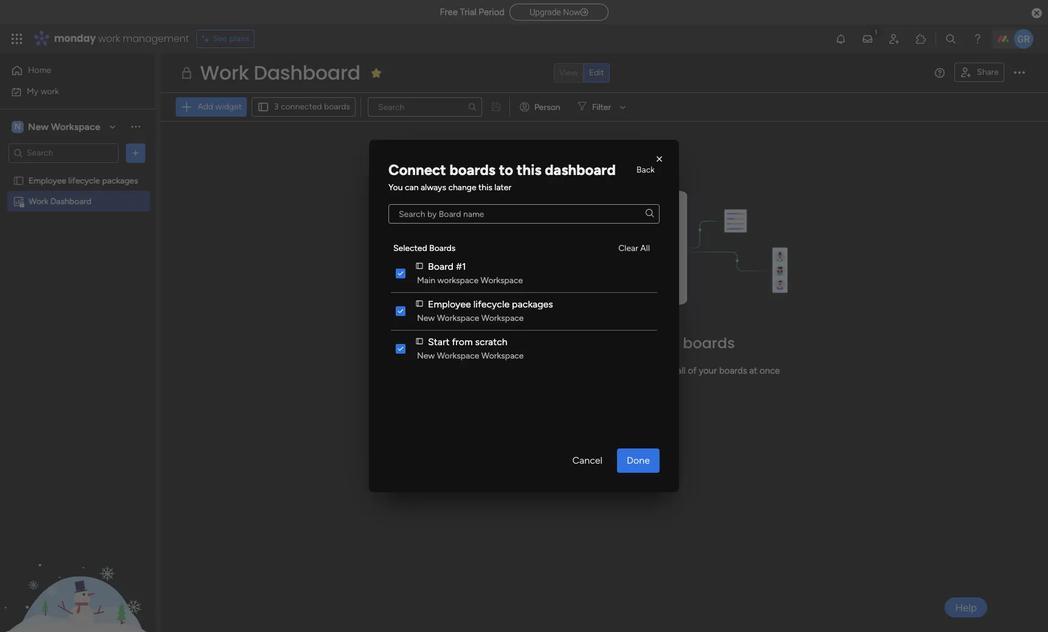 Task type: locate. For each thing, give the bounding box(es) containing it.
public board image
[[13, 175, 24, 186]]

2 horizontal spatial from
[[655, 365, 675, 376]]

#1
[[456, 260, 466, 272]]

search everything image
[[945, 33, 957, 45]]

0 vertical spatial work
[[200, 59, 249, 86]]

employee right public board image
[[29, 175, 66, 186]]

multiple
[[619, 333, 679, 353]]

boards
[[429, 243, 456, 254]]

1 horizontal spatial employee
[[428, 298, 471, 310]]

new inside workspace selection element
[[28, 121, 49, 132]]

work right the my
[[41, 86, 59, 96]]

new workspace workspace for lifecycle
[[417, 313, 524, 323]]

workspace image
[[12, 120, 24, 133]]

of
[[688, 365, 696, 376]]

0 vertical spatial lifecycle
[[68, 175, 100, 186]]

lifecycle
[[68, 175, 100, 186], [473, 298, 510, 310]]

2 new workspace workspace from the top
[[417, 351, 524, 361]]

0 horizontal spatial list box
[[0, 168, 155, 376]]

work dashboard inside banner
[[200, 59, 360, 86]]

lifecycle down "main workspace workspace" at top
[[473, 298, 510, 310]]

dashboard inside banner
[[254, 59, 360, 86]]

0 horizontal spatial work
[[29, 196, 48, 206]]

this left later
[[478, 182, 492, 193]]

from right start
[[452, 336, 473, 347]]

1 horizontal spatial this
[[517, 161, 541, 179]]

0 horizontal spatial work dashboard
[[29, 196, 91, 206]]

connect boards to this dashboard heading
[[388, 159, 617, 181]]

0 vertical spatial packages
[[102, 175, 138, 186]]

0 horizontal spatial from
[[452, 336, 473, 347]]

work down the search in workspace field
[[29, 196, 48, 206]]

boards up change
[[449, 161, 495, 179]]

0 horizontal spatial packages
[[102, 175, 138, 186]]

employee lifecycle packages down "main workspace workspace" at top
[[428, 298, 553, 310]]

lifecycle down the search in workspace field
[[68, 175, 100, 186]]

private dashboard image
[[179, 66, 194, 80], [13, 195, 24, 207]]

add
[[198, 102, 213, 112]]

from left all
[[655, 365, 675, 376]]

None search field
[[368, 97, 482, 117], [388, 204, 660, 224], [368, 97, 482, 117], [388, 204, 660, 224]]

done button
[[617, 449, 660, 473]]

once
[[760, 365, 780, 376]]

1 horizontal spatial list box
[[388, 229, 660, 368]]

new up use
[[417, 351, 435, 361]]

Search by Board name search field
[[388, 204, 660, 224]]

new workspace workspace up start from scratch
[[417, 313, 524, 323]]

2 vertical spatial new
[[417, 351, 435, 361]]

work dashboard banner
[[161, 53, 1048, 122]]

dashboard up 3 connected boards
[[254, 59, 360, 86]]

employee lifecycle packages
[[29, 175, 138, 186], [428, 298, 553, 310]]

list box
[[0, 168, 155, 376], [388, 229, 660, 368]]

1 vertical spatial new workspace workspace
[[417, 351, 524, 361]]

workspace up the search in workspace field
[[51, 121, 100, 132]]

boards right connected on the left of page
[[324, 102, 350, 112]]

0 horizontal spatial work
[[41, 86, 59, 96]]

0 vertical spatial this
[[517, 161, 541, 179]]

person
[[534, 102, 560, 112]]

use charts, timelines, and other widgets to get insights from all of your boards at once
[[429, 365, 780, 376]]

private dashboard image down public board image
[[13, 195, 24, 207]]

dashboard down the search in workspace field
[[50, 196, 91, 206]]

employee
[[29, 175, 66, 186], [428, 298, 471, 310]]

greg robinson image
[[1014, 29, 1033, 49]]

help
[[955, 602, 977, 614]]

later
[[494, 182, 511, 193]]

work inside button
[[41, 86, 59, 96]]

work right monday at top left
[[98, 32, 120, 46]]

work for monday
[[98, 32, 120, 46]]

see plans button
[[196, 30, 255, 48]]

1 vertical spatial employee lifecycle packages
[[428, 298, 553, 310]]

work for my
[[41, 86, 59, 96]]

my work button
[[7, 82, 131, 101]]

1 vertical spatial work dashboard
[[29, 196, 91, 206]]

main
[[417, 275, 435, 286]]

boards left at at the bottom
[[719, 365, 747, 376]]

from up use charts, timelines, and other widgets to get insights from all of your boards at once
[[581, 333, 615, 353]]

dashboard
[[254, 59, 360, 86], [50, 196, 91, 206]]

new right n
[[28, 121, 49, 132]]

work down see plans button at the left
[[200, 59, 249, 86]]

0 vertical spatial new
[[28, 121, 49, 132]]

0 vertical spatial work
[[98, 32, 120, 46]]

main workspace workspace
[[417, 275, 523, 286]]

boards
[[324, 102, 350, 112], [449, 161, 495, 179], [683, 333, 735, 353], [719, 365, 747, 376]]

inbox image
[[861, 33, 874, 45]]

1 vertical spatial dashboard
[[50, 196, 91, 206]]

monday work management
[[54, 32, 189, 46]]

dashboard
[[545, 161, 616, 179]]

0 vertical spatial employee lifecycle packages
[[29, 175, 138, 186]]

home button
[[7, 61, 131, 80]]

invite members image
[[888, 33, 900, 45]]

cancel button
[[563, 449, 612, 473]]

see plans
[[213, 33, 249, 44]]

workspace right workspace on the left top
[[481, 275, 523, 286]]

work dashboard
[[200, 59, 360, 86], [29, 196, 91, 206]]

upgrade now link
[[510, 3, 608, 21]]

this up search by board name search box
[[517, 161, 541, 179]]

widget
[[215, 102, 242, 112]]

filter button
[[572, 97, 630, 117]]

0 vertical spatial private dashboard image
[[179, 66, 194, 80]]

connect
[[388, 161, 446, 179]]

new for employee lifecycle packages
[[417, 313, 435, 323]]

1 vertical spatial new
[[417, 313, 435, 323]]

new up start
[[417, 313, 435, 323]]

boards up your
[[683, 333, 735, 353]]

0 horizontal spatial to
[[499, 161, 513, 179]]

new workspace workspace down start from scratch
[[417, 351, 524, 361]]

option
[[0, 170, 155, 172]]

0 horizontal spatial private dashboard image
[[13, 195, 24, 207]]

private dashboard image up add widget popup button
[[179, 66, 194, 80]]

1 vertical spatial work
[[29, 196, 48, 206]]

get
[[605, 365, 619, 376]]

1 horizontal spatial work
[[98, 32, 120, 46]]

help button
[[945, 598, 987, 618]]

to up later
[[499, 161, 513, 179]]

new workspace workspace for from
[[417, 351, 524, 361]]

insights
[[621, 365, 653, 376]]

employee lifecycle packages down the search in workspace field
[[29, 175, 138, 186]]

work dashboard up 3
[[200, 59, 360, 86]]

to left the get at the right bottom of page
[[594, 365, 603, 376]]

this
[[517, 161, 541, 179], [478, 182, 492, 193]]

your
[[699, 365, 717, 376]]

workspace up charts,
[[437, 351, 479, 361]]

can
[[405, 182, 419, 193]]

board
[[428, 260, 453, 272]]

1 horizontal spatial work
[[200, 59, 249, 86]]

lottie animation image
[[0, 509, 155, 632]]

1 vertical spatial this
[[478, 182, 492, 193]]

1 horizontal spatial private dashboard image
[[179, 66, 194, 80]]

0 horizontal spatial this
[[478, 182, 492, 193]]

free
[[440, 7, 458, 18]]

dapulse rightstroke image
[[580, 8, 588, 17]]

to
[[499, 161, 513, 179], [594, 365, 603, 376]]

workspace
[[437, 275, 478, 286]]

use
[[429, 365, 445, 376]]

1 horizontal spatial work dashboard
[[200, 59, 360, 86]]

work
[[200, 59, 249, 86], [29, 196, 48, 206]]

start
[[428, 336, 450, 347]]

my work
[[27, 86, 59, 96]]

0 vertical spatial to
[[499, 161, 513, 179]]

share
[[977, 67, 999, 77]]

from
[[581, 333, 615, 353], [452, 336, 473, 347], [655, 365, 675, 376]]

1 horizontal spatial dashboard
[[254, 59, 360, 86]]

new
[[28, 121, 49, 132], [417, 313, 435, 323], [417, 351, 435, 361]]

plans
[[229, 33, 249, 44]]

data
[[542, 333, 577, 353]]

workspace up visualize
[[481, 313, 524, 323]]

0 vertical spatial work dashboard
[[200, 59, 360, 86]]

always
[[421, 182, 446, 193]]

connected
[[281, 102, 322, 112]]

boards inside popup button
[[324, 102, 350, 112]]

search image
[[467, 102, 477, 112]]

Work Dashboard field
[[197, 59, 363, 86]]

work dashboard down the search in workspace field
[[29, 196, 91, 206]]

cancel
[[572, 455, 602, 466]]

boards inside heading
[[449, 161, 495, 179]]

1 vertical spatial packages
[[512, 298, 553, 310]]

work
[[98, 32, 120, 46], [41, 86, 59, 96]]

0 vertical spatial employee
[[29, 175, 66, 186]]

employee down workspace on the left top
[[428, 298, 471, 310]]

you
[[388, 182, 403, 193]]

packages
[[102, 175, 138, 186], [512, 298, 553, 310]]

1 horizontal spatial lifecycle
[[473, 298, 510, 310]]

1 vertical spatial to
[[594, 365, 603, 376]]

1 vertical spatial work
[[41, 86, 59, 96]]

1 horizontal spatial from
[[581, 333, 615, 353]]

1 horizontal spatial to
[[594, 365, 603, 376]]

new workspace workspace
[[417, 313, 524, 323], [417, 351, 524, 361]]

workspace up timelines,
[[481, 351, 524, 361]]

new for start from scratch
[[417, 351, 435, 361]]

0 vertical spatial new workspace workspace
[[417, 313, 524, 323]]

1 new workspace workspace from the top
[[417, 313, 524, 323]]

workspace
[[51, 121, 100, 132], [481, 275, 523, 286], [437, 313, 479, 323], [481, 313, 524, 323], [437, 351, 479, 361], [481, 351, 524, 361]]

0 vertical spatial dashboard
[[254, 59, 360, 86]]

my
[[27, 86, 38, 96]]

help image
[[971, 33, 984, 45]]



Task type: describe. For each thing, give the bounding box(es) containing it.
workspace up start from scratch
[[437, 313, 479, 323]]

back
[[636, 165, 655, 175]]

change
[[448, 182, 476, 193]]

board #1
[[428, 260, 466, 272]]

this inside the connect boards to this dashboard heading
[[517, 161, 541, 179]]

connect boards to this dashboard
[[388, 161, 616, 179]]

period
[[479, 7, 505, 18]]

see
[[213, 33, 227, 44]]

1 vertical spatial private dashboard image
[[13, 195, 24, 207]]

to inside visualize data from multiple boards element
[[594, 365, 603, 376]]

selected boards
[[393, 243, 456, 254]]

now
[[563, 7, 580, 17]]

work dashboard inside list box
[[29, 196, 91, 206]]

free trial period
[[440, 7, 505, 18]]

1 horizontal spatial packages
[[512, 298, 553, 310]]

n
[[14, 121, 21, 132]]

1 image
[[871, 25, 881, 39]]

new workspace
[[28, 121, 100, 132]]

lottie animation element
[[0, 509, 155, 632]]

to inside heading
[[499, 161, 513, 179]]

trial
[[460, 7, 476, 18]]

Filter dashboard by text search field
[[368, 97, 482, 117]]

0 horizontal spatial lifecycle
[[68, 175, 100, 186]]

apps image
[[915, 33, 927, 45]]

widgets
[[559, 365, 592, 376]]

remove from favorites image
[[370, 67, 382, 79]]

0 horizontal spatial employee lifecycle packages
[[29, 175, 138, 186]]

visualize
[[474, 333, 538, 353]]

3
[[274, 102, 279, 112]]

timelines,
[[477, 365, 516, 376]]

3 connected boards
[[274, 102, 350, 112]]

start from scratch
[[428, 336, 507, 347]]

list box containing board #1
[[388, 229, 660, 368]]

3 connected boards button
[[252, 97, 356, 117]]

at
[[749, 365, 757, 376]]

work inside work dashboard banner
[[200, 59, 249, 86]]

person button
[[515, 97, 568, 117]]

all
[[640, 243, 650, 253]]

clear all
[[618, 243, 650, 253]]

1 vertical spatial employee
[[428, 298, 471, 310]]

filter
[[592, 102, 611, 112]]

visualize data from multiple boards
[[474, 333, 735, 353]]

upgrade
[[530, 7, 561, 17]]

list box containing employee lifecycle packages
[[0, 168, 155, 376]]

search image
[[646, 210, 654, 218]]

management
[[123, 32, 189, 46]]

workspace inside workspace selection element
[[51, 121, 100, 132]]

home
[[28, 65, 51, 75]]

monday
[[54, 32, 96, 46]]

1 horizontal spatial employee lifecycle packages
[[428, 298, 553, 310]]

back button
[[632, 160, 660, 180]]

select product image
[[11, 33, 23, 45]]

workspace selection element
[[12, 119, 102, 134]]

all
[[677, 365, 686, 376]]

add widget button
[[176, 97, 247, 117]]

selected
[[393, 243, 427, 254]]

0 horizontal spatial employee
[[29, 175, 66, 186]]

other
[[535, 365, 557, 376]]

arrow down image
[[615, 100, 630, 114]]

Search in workspace field
[[26, 146, 102, 160]]

done
[[627, 455, 650, 466]]

add widget
[[198, 102, 242, 112]]

and
[[518, 365, 533, 376]]

upgrade now
[[530, 7, 580, 17]]

clear
[[618, 243, 638, 253]]

visualize data from multiple boards element
[[161, 122, 1048, 424]]

notifications image
[[835, 33, 847, 45]]

scratch
[[475, 336, 507, 347]]

close image
[[654, 153, 666, 165]]

0 horizontal spatial dashboard
[[50, 196, 91, 206]]

charts,
[[447, 365, 475, 376]]

you can always change this later
[[388, 182, 511, 193]]

dapulse close image
[[1032, 7, 1042, 19]]

share button
[[954, 63, 1004, 82]]

clear all button
[[614, 239, 655, 258]]

1 vertical spatial lifecycle
[[473, 298, 510, 310]]

selected boards heading
[[393, 242, 456, 255]]



Task type: vqa. For each thing, say whether or not it's contained in the screenshot.
leftmost TO
yes



